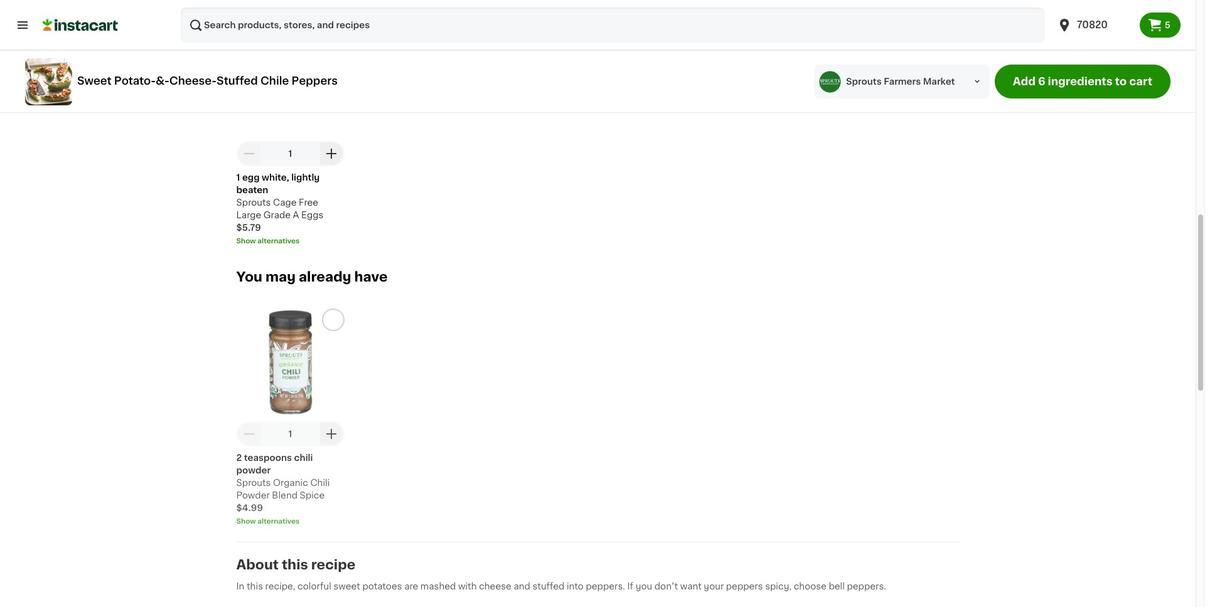 Task type: locate. For each thing, give the bounding box(es) containing it.
2 decrement quantity image from the top
[[241, 427, 256, 442]]

1 left egg
[[236, 173, 240, 182]]

decrement quantity image
[[241, 146, 256, 161], [241, 427, 256, 442]]

add 6 ingredients to cart
[[1013, 77, 1153, 87]]

0 vertical spatial product group
[[236, 28, 344, 247]]

1 up white,
[[288, 149, 292, 158]]

2
[[236, 454, 242, 462]]

bell
[[829, 582, 845, 591]]

ingredients
[[1048, 77, 1113, 87]]

and
[[514, 582, 530, 591]]

alternatives down blend
[[258, 518, 300, 525]]

alternatives
[[258, 238, 300, 245], [258, 518, 300, 525]]

1 show from the top
[[236, 238, 256, 245]]

unselect item image
[[327, 34, 339, 45]]

70820 button
[[1057, 8, 1132, 43]]

show down "$4.99"
[[236, 518, 256, 525]]

sprouts down 'powder'
[[236, 479, 271, 488]]

sprouts
[[846, 77, 882, 86], [236, 198, 271, 207], [236, 479, 271, 488]]

show alternatives button for $5.79
[[236, 237, 344, 247]]

decrement quantity image for teaspoons
[[241, 427, 256, 442]]

peppers. left the if
[[586, 582, 625, 591]]

1 up teaspoons
[[288, 430, 292, 439]]

add
[[1013, 77, 1036, 87]]

0 vertical spatial increment quantity image
[[324, 146, 339, 161]]

0 vertical spatial alternatives
[[258, 238, 300, 245]]

this up recipe,
[[282, 559, 308, 572]]

1 vertical spatial sprouts
[[236, 198, 271, 207]]

you
[[636, 582, 652, 591]]

1 vertical spatial show alternatives button
[[236, 517, 344, 527]]

0 vertical spatial sprouts
[[846, 77, 882, 86]]

1 vertical spatial 1
[[236, 173, 240, 182]]

sprouts down beaten
[[236, 198, 271, 207]]

cage
[[273, 198, 297, 207]]

1 vertical spatial this
[[247, 582, 263, 591]]

cart
[[1130, 77, 1153, 87]]

1 horizontal spatial peppers.
[[847, 582, 886, 591]]

this right "in"
[[247, 582, 263, 591]]

with
[[458, 582, 477, 591]]

1 increment quantity image from the top
[[324, 146, 339, 161]]

about
[[236, 559, 279, 572]]

2 vertical spatial 1
[[288, 430, 292, 439]]

1 for 1 egg white, lightly beaten
[[288, 149, 292, 158]]

2 show alternatives button from the top
[[236, 517, 344, 527]]

1 egg white, lightly beaten sprouts cage free large grade a eggs $5.79 show alternatives
[[236, 173, 323, 245]]

2 vertical spatial sprouts
[[236, 479, 271, 488]]

1 vertical spatial decrement quantity image
[[241, 427, 256, 442]]

in this recipe, colorful sweet potatoes are mashed with cheese and stuffed into peppers. if you don't want your peppers spicy, choose bell peppers.
[[236, 582, 886, 591]]

2 increment quantity image from the top
[[324, 427, 339, 442]]

decrement quantity image up egg
[[241, 146, 256, 161]]

0 vertical spatial this
[[282, 559, 308, 572]]

2 alternatives from the top
[[258, 518, 300, 525]]

&-
[[156, 76, 169, 86]]

eggs
[[301, 211, 323, 220]]

this for about
[[282, 559, 308, 572]]

organic
[[273, 479, 308, 488]]

in
[[236, 582, 244, 591]]

decrement quantity image up 2
[[241, 427, 256, 442]]

peppers. right bell
[[847, 582, 886, 591]]

this
[[282, 559, 308, 572], [247, 582, 263, 591]]

1 alternatives from the top
[[258, 238, 300, 245]]

about this recipe
[[236, 559, 356, 572]]

chile
[[261, 76, 289, 86]]

product group
[[236, 28, 344, 247], [236, 309, 344, 527]]

0 vertical spatial 1
[[288, 149, 292, 158]]

0 horizontal spatial this
[[247, 582, 263, 591]]

0 vertical spatial show alternatives button
[[236, 237, 344, 247]]

5 button
[[1140, 13, 1181, 38]]

1 decrement quantity image from the top
[[241, 146, 256, 161]]

1
[[288, 149, 292, 158], [236, 173, 240, 182], [288, 430, 292, 439]]

show alternatives button
[[236, 237, 344, 247], [236, 517, 344, 527]]

sweet potato-&-cheese-stuffed chile peppers
[[77, 76, 338, 86]]

show
[[236, 238, 256, 245], [236, 518, 256, 525]]

show alternatives button for alternatives
[[236, 517, 344, 527]]

show alternatives button down blend
[[236, 517, 344, 527]]

show inside 2 teaspoons chili powder sprouts organic chili powder blend spice $4.99 show alternatives
[[236, 518, 256, 525]]

$4.99
[[236, 504, 263, 513]]

1 vertical spatial increment quantity image
[[324, 427, 339, 442]]

1 vertical spatial show
[[236, 518, 256, 525]]

1 peppers. from the left
[[586, 582, 625, 591]]

increment quantity image
[[324, 146, 339, 161], [324, 427, 339, 442]]

teaspoons
[[244, 454, 292, 462]]

peppers.
[[586, 582, 625, 591], [847, 582, 886, 591]]

0 horizontal spatial peppers.
[[586, 582, 625, 591]]

beaten
[[236, 186, 268, 195]]

None search field
[[181, 8, 1044, 43]]

1 vertical spatial product group
[[236, 309, 344, 527]]

grade
[[264, 211, 291, 220]]

to
[[1115, 77, 1127, 87]]

peppers
[[726, 582, 763, 591]]

sprouts right sprouts farmers market "image"
[[846, 77, 882, 86]]

70820 button
[[1049, 8, 1140, 43]]

show inside '1 egg white, lightly beaten sprouts cage free large grade a eggs $5.79 show alternatives'
[[236, 238, 256, 245]]

increment quantity image for 1 egg white, lightly beaten
[[324, 146, 339, 161]]

1 vertical spatial alternatives
[[258, 518, 300, 525]]

2 show from the top
[[236, 518, 256, 525]]

1 show alternatives button from the top
[[236, 237, 344, 247]]

large
[[236, 211, 261, 220]]

white,
[[262, 173, 289, 182]]

stuffed
[[217, 76, 258, 86]]

0 vertical spatial show
[[236, 238, 256, 245]]

your
[[704, 582, 724, 591]]

2 teaspoons chili powder sprouts organic chili powder blend spice $4.99 show alternatives
[[236, 454, 330, 525]]

this for in
[[247, 582, 263, 591]]

alternatives down grade
[[258, 238, 300, 245]]

are
[[404, 582, 418, 591]]

2 product group from the top
[[236, 309, 344, 527]]

sweet
[[334, 582, 360, 591]]

1 horizontal spatial this
[[282, 559, 308, 572]]

stuffed
[[533, 582, 565, 591]]

recipe
[[311, 559, 356, 572]]

0 vertical spatial decrement quantity image
[[241, 146, 256, 161]]

show alternatives button down a
[[236, 237, 344, 247]]

show down $5.79
[[236, 238, 256, 245]]

mashed
[[421, 582, 456, 591]]



Task type: vqa. For each thing, say whether or not it's contained in the screenshot.
1 for 1 egg white, lightly beaten
yes



Task type: describe. For each thing, give the bounding box(es) containing it.
don't
[[655, 582, 678, 591]]

market
[[923, 77, 955, 86]]

potato-
[[114, 76, 156, 86]]

peppers
[[292, 76, 338, 86]]

into
[[567, 582, 584, 591]]

decrement quantity image for egg
[[241, 146, 256, 161]]

increment quantity image for 2 teaspoons chili powder
[[324, 427, 339, 442]]

sprouts inside button
[[846, 77, 882, 86]]

lightly
[[291, 173, 320, 182]]

want
[[680, 582, 702, 591]]

instacart logo image
[[43, 18, 118, 33]]

farmers
[[884, 77, 921, 86]]

sprouts inside '1 egg white, lightly beaten sprouts cage free large grade a eggs $5.79 show alternatives'
[[236, 198, 271, 207]]

blend
[[272, 491, 298, 500]]

1 for 2 teaspoons chili powder
[[288, 430, 292, 439]]

free
[[299, 198, 318, 207]]

2 peppers. from the left
[[847, 582, 886, 591]]

alternatives inside '1 egg white, lightly beaten sprouts cage free large grade a eggs $5.79 show alternatives'
[[258, 238, 300, 245]]

6
[[1038, 77, 1046, 87]]

a
[[293, 211, 299, 220]]

recipe,
[[265, 582, 295, 591]]

sprouts farmers market button
[[814, 65, 990, 99]]

egg
[[242, 173, 260, 182]]

1 product group from the top
[[236, 28, 344, 247]]

sweet
[[77, 76, 112, 86]]

cheese
[[479, 582, 512, 591]]

sprouts farmers market image
[[819, 71, 841, 93]]

spice
[[300, 491, 325, 500]]

5
[[1165, 21, 1171, 30]]

1 inside '1 egg white, lightly beaten sprouts cage free large grade a eggs $5.79 show alternatives'
[[236, 173, 240, 182]]

cheese-
[[169, 76, 217, 86]]

Search field
[[181, 8, 1044, 43]]

chili
[[294, 454, 313, 462]]

spicy,
[[765, 582, 792, 591]]

powder
[[236, 491, 270, 500]]

if
[[627, 582, 633, 591]]

choose
[[794, 582, 827, 591]]

chili
[[310, 479, 330, 488]]

sprouts farmers market
[[846, 77, 955, 86]]

sprouts inside 2 teaspoons chili powder sprouts organic chili powder blend spice $4.99 show alternatives
[[236, 479, 271, 488]]

colorful
[[298, 582, 331, 591]]

add 6 ingredients to cart button
[[995, 65, 1171, 99]]

powder
[[236, 466, 271, 475]]

70820
[[1077, 20, 1108, 30]]

potatoes
[[362, 582, 402, 591]]

$5.79
[[236, 223, 261, 232]]

alternatives inside 2 teaspoons chili powder sprouts organic chili powder blend spice $4.99 show alternatives
[[258, 518, 300, 525]]



